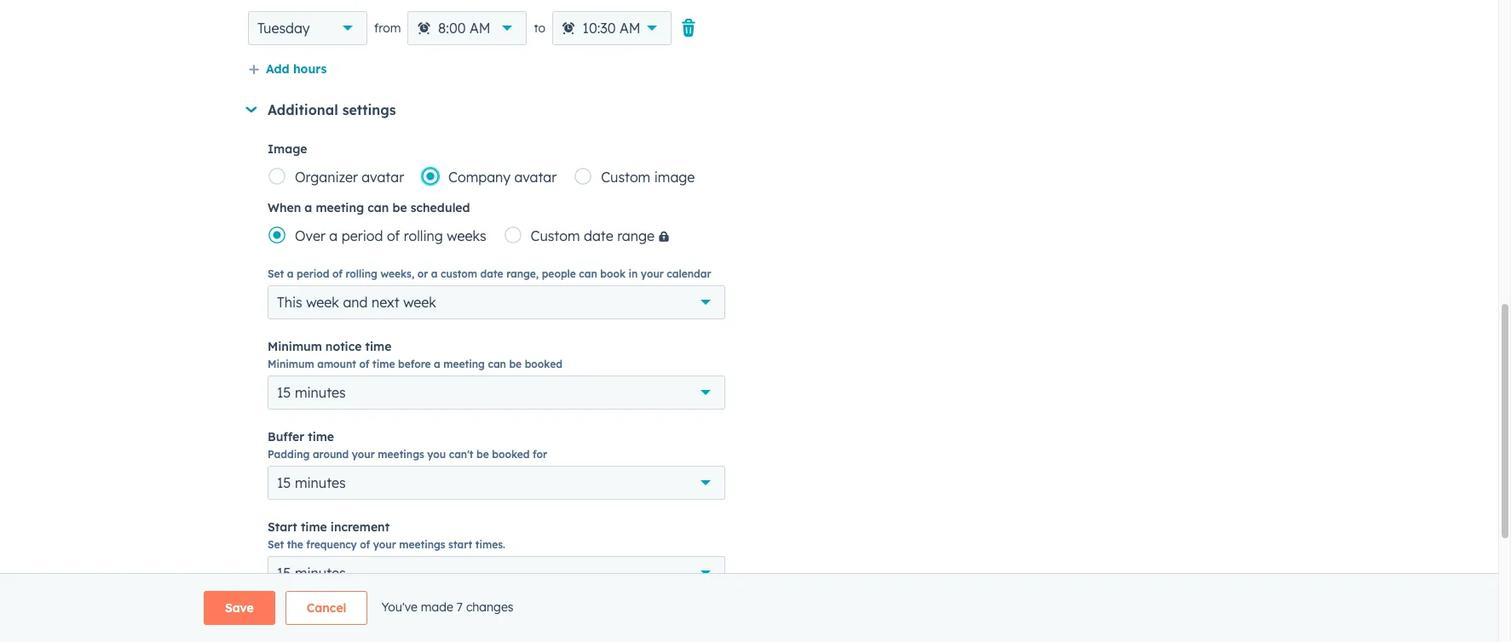 Task type: describe. For each thing, give the bounding box(es) containing it.
custom date range
[[531, 227, 655, 244]]

minutes for buffer
[[295, 475, 346, 492]]

padding
[[268, 448, 310, 461]]

8:00 am button
[[408, 11, 527, 45]]

over a period of rolling weeks
[[295, 227, 486, 244]]

range
[[617, 227, 655, 244]]

organizer avatar
[[295, 169, 404, 186]]

image
[[654, 169, 695, 186]]

booked inside minimum notice time minimum amount of time before a meeting can be booked
[[525, 358, 563, 371]]

2 week from the left
[[403, 294, 436, 311]]

15 for buffer
[[277, 475, 291, 492]]

8:00
[[438, 19, 466, 36]]

time inside buffer time padding around your meetings you can't be booked for
[[308, 429, 334, 445]]

custom image
[[601, 169, 695, 186]]

and
[[343, 294, 368, 311]]

start
[[448, 538, 472, 551]]

15 minutes button for buffer time
[[268, 466, 725, 500]]

15 for minimum
[[277, 384, 291, 401]]

page
[[320, 611, 350, 627]]

of inside start time increment set the frequency of your meetings start times.
[[360, 538, 370, 551]]

image element
[[268, 163, 725, 191]]

0 horizontal spatial be
[[393, 200, 407, 215]]

save
[[225, 601, 254, 616]]

a for when
[[305, 200, 312, 215]]

book
[[600, 267, 626, 280]]

when
[[268, 200, 301, 215]]

minutes for start
[[295, 565, 346, 582]]

date inside when a meeting can be scheduled element
[[584, 227, 614, 244]]

15 minutes for minimum
[[277, 384, 346, 401]]

calendar
[[667, 267, 711, 280]]

15 minutes for buffer
[[277, 475, 346, 492]]

meetings inside buffer time padding around your meetings you can't be booked for
[[378, 448, 424, 461]]

next
[[372, 294, 400, 311]]

weeks,
[[381, 267, 414, 280]]

of up this week and next week
[[332, 267, 343, 280]]

your inside buffer time padding around your meetings you can't be booked for
[[352, 448, 375, 461]]

you've made 7 changes
[[381, 600, 514, 615]]

period for over
[[342, 227, 383, 244]]

add hours button
[[248, 59, 327, 81]]

15 minutes button for minimum notice time
[[268, 376, 725, 410]]

1 set from the top
[[268, 267, 284, 280]]

meeting inside minimum notice time minimum amount of time before a meeting can be booked
[[443, 358, 485, 371]]

booking page language
[[268, 611, 409, 627]]

this
[[277, 294, 302, 311]]

additional
[[268, 101, 338, 118]]

additional settings
[[268, 101, 396, 118]]

avatar for organizer avatar
[[362, 169, 404, 186]]

cancel button
[[285, 592, 368, 626]]

2 minimum from the top
[[268, 358, 314, 371]]

when a meeting can be scheduled element
[[268, 221, 725, 250]]

from
[[374, 20, 401, 36]]

additional settings button
[[245, 101, 725, 118]]

1 minimum from the top
[[268, 339, 322, 354]]

of inside minimum notice time minimum amount of time before a meeting can be booked
[[359, 358, 370, 371]]

image
[[268, 141, 307, 157]]

hours
[[293, 61, 327, 76]]

before
[[398, 358, 431, 371]]

7
[[457, 600, 463, 615]]

made
[[421, 600, 453, 615]]

minimum notice time minimum amount of time before a meeting can be booked
[[268, 339, 563, 371]]

when a meeting can be scheduled
[[268, 200, 470, 215]]

0 vertical spatial your
[[641, 267, 664, 280]]

0 vertical spatial meeting
[[316, 200, 364, 215]]



Task type: locate. For each thing, give the bounding box(es) containing it.
1 week from the left
[[306, 294, 339, 311]]

3 15 minutes button from the top
[[268, 556, 725, 590]]

around
[[313, 448, 349, 461]]

0 vertical spatial period
[[342, 227, 383, 244]]

can down this week and next week popup button
[[488, 358, 506, 371]]

settings
[[342, 101, 396, 118]]

rolling up this week and next week
[[346, 267, 378, 280]]

set a period of rolling weeks, or a custom date range, people can book in your calendar
[[268, 267, 711, 280]]

time right "notice"
[[365, 339, 392, 354]]

custom left image
[[601, 169, 651, 186]]

booked left for
[[492, 448, 530, 461]]

15
[[277, 384, 291, 401], [277, 475, 291, 492], [277, 565, 291, 582]]

1 am from the left
[[470, 19, 491, 36]]

caret image
[[246, 106, 257, 112]]

be down this week and next week popup button
[[509, 358, 522, 371]]

can up the over a period of rolling weeks
[[368, 200, 389, 215]]

minutes down around at the left bottom of the page
[[295, 475, 346, 492]]

period up this
[[297, 267, 329, 280]]

1 horizontal spatial rolling
[[404, 227, 443, 244]]

1 horizontal spatial week
[[403, 294, 436, 311]]

time
[[365, 339, 392, 354], [373, 358, 395, 371], [308, 429, 334, 445], [301, 520, 327, 535]]

1 avatar from the left
[[362, 169, 404, 186]]

period for set
[[297, 267, 329, 280]]

1 minutes from the top
[[295, 384, 346, 401]]

rolling for weeks
[[404, 227, 443, 244]]

0 vertical spatial set
[[268, 267, 284, 280]]

custom
[[441, 267, 477, 280]]

set inside start time increment set the frequency of your meetings start times.
[[268, 538, 284, 551]]

for
[[533, 448, 547, 461]]

1 15 minutes from the top
[[277, 384, 346, 401]]

0 vertical spatial be
[[393, 200, 407, 215]]

custom up people
[[531, 227, 580, 244]]

2 vertical spatial 15 minutes
[[277, 565, 346, 582]]

changes
[[466, 600, 514, 615]]

0 horizontal spatial date
[[480, 267, 503, 280]]

1 horizontal spatial be
[[477, 448, 489, 461]]

0 vertical spatial custom
[[601, 169, 651, 186]]

of down "notice"
[[359, 358, 370, 371]]

1 horizontal spatial meeting
[[443, 358, 485, 371]]

10:30 am
[[583, 19, 641, 36]]

week down or
[[403, 294, 436, 311]]

0 horizontal spatial meeting
[[316, 200, 364, 215]]

15 minutes down the
[[277, 565, 346, 582]]

minutes
[[295, 384, 346, 401], [295, 475, 346, 492], [295, 565, 346, 582]]

2 set from the top
[[268, 538, 284, 551]]

add
[[266, 61, 290, 76]]

be up the over a period of rolling weeks
[[393, 200, 407, 215]]

period
[[342, 227, 383, 244], [297, 267, 329, 280]]

meetings left start
[[399, 538, 445, 551]]

the
[[287, 538, 303, 551]]

of down "when a meeting can be scheduled"
[[387, 227, 400, 244]]

0 horizontal spatial can
[[368, 200, 389, 215]]

1 vertical spatial your
[[352, 448, 375, 461]]

am for 10:30 am
[[620, 19, 641, 36]]

booked inside buffer time padding around your meetings you can't be booked for
[[492, 448, 530, 461]]

to
[[534, 20, 546, 36]]

am right 8:00
[[470, 19, 491, 36]]

2 vertical spatial your
[[373, 538, 396, 551]]

custom for custom image
[[601, 169, 651, 186]]

10:30
[[583, 19, 616, 36]]

you
[[427, 448, 446, 461]]

minutes down frequency
[[295, 565, 346, 582]]

2 15 from the top
[[277, 475, 291, 492]]

0 horizontal spatial week
[[306, 294, 339, 311]]

this week and next week button
[[268, 285, 725, 319]]

custom for custom date range
[[531, 227, 580, 244]]

can left book
[[579, 267, 597, 280]]

be
[[393, 200, 407, 215], [509, 358, 522, 371], [477, 448, 489, 461]]

save button
[[204, 592, 275, 626]]

0 vertical spatial meetings
[[378, 448, 424, 461]]

range,
[[506, 267, 539, 280]]

your right the in
[[641, 267, 664, 280]]

1 15 from the top
[[277, 384, 291, 401]]

a
[[305, 200, 312, 215], [329, 227, 338, 244], [287, 267, 294, 280], [431, 267, 438, 280], [434, 358, 440, 371]]

rolling
[[404, 227, 443, 244], [346, 267, 378, 280]]

15 up buffer
[[277, 384, 291, 401]]

a right 'before'
[[434, 358, 440, 371]]

weeks
[[447, 227, 486, 244]]

a for over
[[329, 227, 338, 244]]

avatar right company
[[514, 169, 557, 186]]

2 horizontal spatial can
[[579, 267, 597, 280]]

can't
[[449, 448, 474, 461]]

buffer
[[268, 429, 304, 445]]

a right or
[[431, 267, 438, 280]]

1 vertical spatial minimum
[[268, 358, 314, 371]]

custom inside image element
[[601, 169, 651, 186]]

date up this week and next week popup button
[[480, 267, 503, 280]]

rolling inside when a meeting can be scheduled element
[[404, 227, 443, 244]]

this week and next week
[[277, 294, 436, 311]]

15 minutes button down the times.
[[268, 556, 725, 590]]

frequency
[[306, 538, 357, 551]]

cancel
[[307, 601, 346, 616]]

company avatar
[[448, 169, 557, 186]]

0 horizontal spatial am
[[470, 19, 491, 36]]

avatar for company avatar
[[514, 169, 557, 186]]

2 vertical spatial 15 minutes button
[[268, 556, 725, 590]]

2 15 minutes button from the top
[[268, 466, 725, 500]]

1 vertical spatial 15 minutes
[[277, 475, 346, 492]]

date
[[584, 227, 614, 244], [480, 267, 503, 280]]

meeting right 'before'
[[443, 358, 485, 371]]

booked down this week and next week popup button
[[525, 358, 563, 371]]

1 vertical spatial meetings
[[399, 538, 445, 551]]

period inside when a meeting can be scheduled element
[[342, 227, 383, 244]]

am
[[470, 19, 491, 36], [620, 19, 641, 36]]

set up this
[[268, 267, 284, 280]]

0 vertical spatial booked
[[525, 358, 563, 371]]

15 minutes down amount
[[277, 384, 346, 401]]

2 horizontal spatial be
[[509, 358, 522, 371]]

15 minutes for start
[[277, 565, 346, 582]]

1 15 minutes button from the top
[[268, 376, 725, 410]]

start time increment set the frequency of your meetings start times.
[[268, 520, 505, 551]]

over
[[295, 227, 326, 244]]

buffer time padding around your meetings you can't be booked for
[[268, 429, 547, 461]]

page section element
[[163, 592, 1336, 626]]

1 vertical spatial period
[[297, 267, 329, 280]]

1 vertical spatial can
[[579, 267, 597, 280]]

rolling down scheduled on the top left of the page
[[404, 227, 443, 244]]

booking
[[268, 611, 316, 627]]

a right "when"
[[305, 200, 312, 215]]

meeting
[[316, 200, 364, 215], [443, 358, 485, 371]]

1 horizontal spatial custom
[[601, 169, 651, 186]]

can inside minimum notice time minimum amount of time before a meeting can be booked
[[488, 358, 506, 371]]

date left range
[[584, 227, 614, 244]]

2 vertical spatial 15
[[277, 565, 291, 582]]

your down increment
[[373, 538, 396, 551]]

3 minutes from the top
[[295, 565, 346, 582]]

time left 'before'
[[373, 358, 395, 371]]

15 minutes button
[[268, 376, 725, 410], [268, 466, 725, 500], [268, 556, 725, 590]]

a up this
[[287, 267, 294, 280]]

0 horizontal spatial custom
[[531, 227, 580, 244]]

can
[[368, 200, 389, 215], [579, 267, 597, 280], [488, 358, 506, 371]]

1 vertical spatial date
[[480, 267, 503, 280]]

15 for start
[[277, 565, 291, 582]]

15 minutes button for start time increment
[[268, 556, 725, 590]]

avatar
[[362, 169, 404, 186], [514, 169, 557, 186]]

or
[[417, 267, 428, 280]]

1 horizontal spatial can
[[488, 358, 506, 371]]

3 15 minutes from the top
[[277, 565, 346, 582]]

of
[[387, 227, 400, 244], [332, 267, 343, 280], [359, 358, 370, 371], [360, 538, 370, 551]]

1 horizontal spatial period
[[342, 227, 383, 244]]

minimum
[[268, 339, 322, 354], [268, 358, 314, 371]]

1 horizontal spatial date
[[584, 227, 614, 244]]

people
[[542, 267, 576, 280]]

1 vertical spatial meeting
[[443, 358, 485, 371]]

time up frequency
[[301, 520, 327, 535]]

be inside buffer time padding around your meetings you can't be booked for
[[477, 448, 489, 461]]

1 vertical spatial rolling
[[346, 267, 378, 280]]

tuesday button
[[248, 11, 367, 45]]

1 vertical spatial 15 minutes button
[[268, 466, 725, 500]]

1 vertical spatial be
[[509, 358, 522, 371]]

am for 8:00 am
[[470, 19, 491, 36]]

time up around at the left bottom of the page
[[308, 429, 334, 445]]

meetings inside start time increment set the frequency of your meetings start times.
[[399, 538, 445, 551]]

0 horizontal spatial rolling
[[346, 267, 378, 280]]

week left and
[[306, 294, 339, 311]]

you've
[[381, 600, 418, 615]]

of down increment
[[360, 538, 370, 551]]

0 horizontal spatial avatar
[[362, 169, 404, 186]]

set down start
[[268, 538, 284, 551]]

2 avatar from the left
[[514, 169, 557, 186]]

custom inside when a meeting can be scheduled element
[[531, 227, 580, 244]]

minimum down this
[[268, 339, 322, 354]]

1 horizontal spatial am
[[620, 19, 641, 36]]

a right over
[[329, 227, 338, 244]]

0 vertical spatial can
[[368, 200, 389, 215]]

0 vertical spatial 15
[[277, 384, 291, 401]]

custom
[[601, 169, 651, 186], [531, 227, 580, 244]]

am inside "popup button"
[[470, 19, 491, 36]]

language
[[354, 611, 409, 627]]

company
[[448, 169, 511, 186]]

0 vertical spatial 15 minutes
[[277, 384, 346, 401]]

times.
[[475, 538, 505, 551]]

1 vertical spatial 15
[[277, 475, 291, 492]]

week
[[306, 294, 339, 311], [403, 294, 436, 311]]

your
[[641, 267, 664, 280], [352, 448, 375, 461], [373, 538, 396, 551]]

15 minutes button up can't
[[268, 376, 725, 410]]

0 vertical spatial 15 minutes button
[[268, 376, 725, 410]]

increment
[[331, 520, 390, 535]]

scheduled
[[411, 200, 470, 215]]

2 vertical spatial can
[[488, 358, 506, 371]]

in
[[629, 267, 638, 280]]

1 horizontal spatial avatar
[[514, 169, 557, 186]]

0 vertical spatial minutes
[[295, 384, 346, 401]]

minimum left amount
[[268, 358, 314, 371]]

am inside popup button
[[620, 19, 641, 36]]

15 minutes down around at the left bottom of the page
[[277, 475, 346, 492]]

rolling for weeks,
[[346, 267, 378, 280]]

15 minutes
[[277, 384, 346, 401], [277, 475, 346, 492], [277, 565, 346, 582]]

2 minutes from the top
[[295, 475, 346, 492]]

period down "when a meeting can be scheduled"
[[342, 227, 383, 244]]

a for set
[[287, 267, 294, 280]]

0 horizontal spatial period
[[297, 267, 329, 280]]

15 down the padding
[[277, 475, 291, 492]]

minutes down amount
[[295, 384, 346, 401]]

8:00 am
[[438, 19, 491, 36]]

15 down the
[[277, 565, 291, 582]]

2 am from the left
[[620, 19, 641, 36]]

your right around at the left bottom of the page
[[352, 448, 375, 461]]

a inside minimum notice time minimum amount of time before a meeting can be booked
[[434, 358, 440, 371]]

3 15 from the top
[[277, 565, 291, 582]]

start
[[268, 520, 297, 535]]

10:30 am button
[[552, 11, 672, 45]]

tuesday
[[257, 19, 310, 36]]

set
[[268, 267, 284, 280], [268, 538, 284, 551]]

be right can't
[[477, 448, 489, 461]]

2 vertical spatial be
[[477, 448, 489, 461]]

0 vertical spatial minimum
[[268, 339, 322, 354]]

0 vertical spatial date
[[584, 227, 614, 244]]

minutes for minimum
[[295, 384, 346, 401]]

avatar up "when a meeting can be scheduled"
[[362, 169, 404, 186]]

of inside when a meeting can be scheduled element
[[387, 227, 400, 244]]

1 vertical spatial custom
[[531, 227, 580, 244]]

1 vertical spatial booked
[[492, 448, 530, 461]]

meeting down organizer avatar at left
[[316, 200, 364, 215]]

meetings left you
[[378, 448, 424, 461]]

1 vertical spatial minutes
[[295, 475, 346, 492]]

meetings
[[378, 448, 424, 461], [399, 538, 445, 551]]

organizer
[[295, 169, 358, 186]]

time inside start time increment set the frequency of your meetings start times.
[[301, 520, 327, 535]]

amount
[[317, 358, 356, 371]]

am right 10:30
[[620, 19, 641, 36]]

notice
[[326, 339, 362, 354]]

be inside minimum notice time minimum amount of time before a meeting can be booked
[[509, 358, 522, 371]]

2 vertical spatial minutes
[[295, 565, 346, 582]]

add hours
[[266, 61, 327, 76]]

1 vertical spatial set
[[268, 538, 284, 551]]

booked
[[525, 358, 563, 371], [492, 448, 530, 461]]

0 vertical spatial rolling
[[404, 227, 443, 244]]

your inside start time increment set the frequency of your meetings start times.
[[373, 538, 396, 551]]

15 minutes button down can't
[[268, 466, 725, 500]]

2 15 minutes from the top
[[277, 475, 346, 492]]



Task type: vqa. For each thing, say whether or not it's contained in the screenshot.
menu
no



